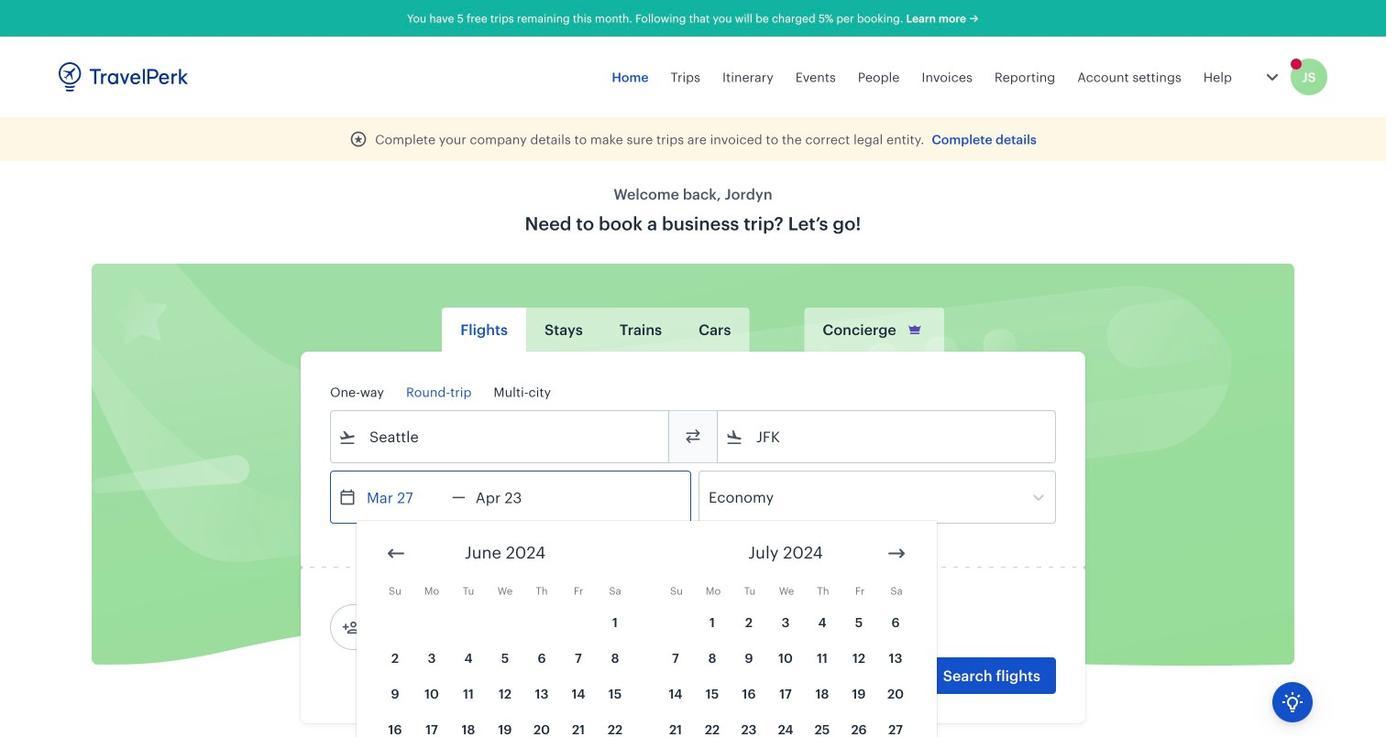 Task type: locate. For each thing, give the bounding box(es) containing it.
Add first traveler search field
[[360, 613, 551, 643]]



Task type: describe. For each thing, give the bounding box(es) containing it.
To search field
[[743, 423, 1031, 452]]

move forward to switch to the next month. image
[[886, 543, 908, 565]]

calendar application
[[357, 522, 1386, 738]]

From search field
[[357, 423, 644, 452]]

move backward to switch to the previous month. image
[[385, 543, 407, 565]]

Depart text field
[[357, 472, 452, 523]]

Return text field
[[466, 472, 561, 523]]



